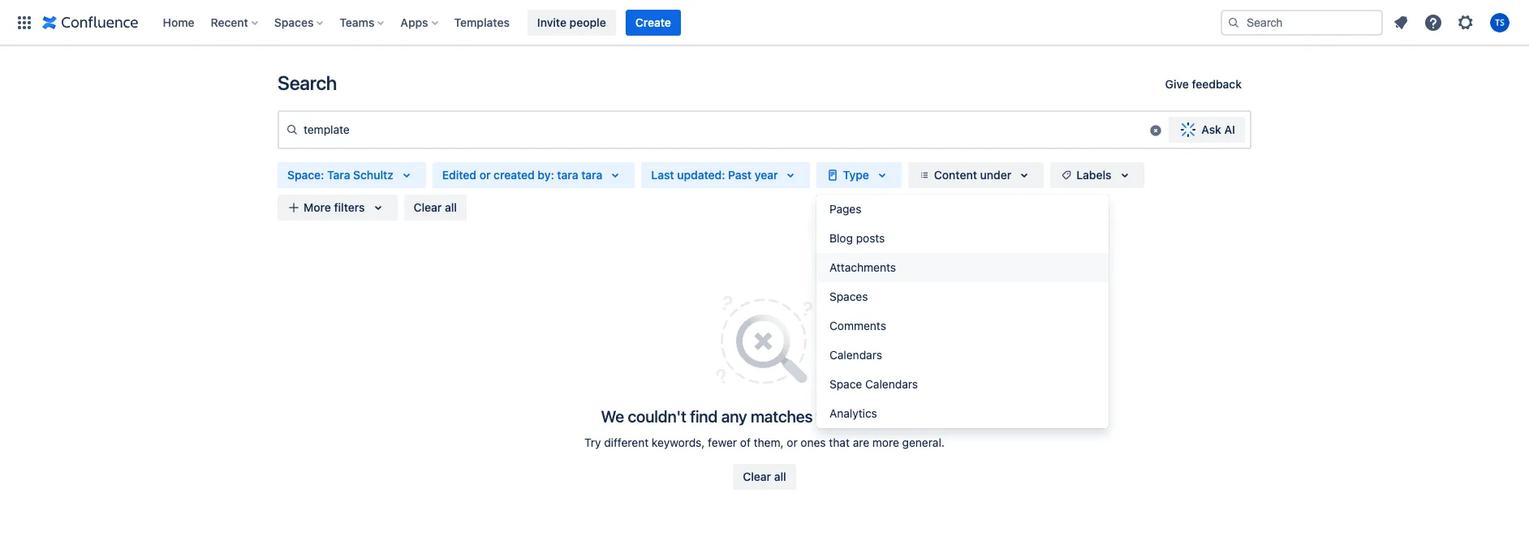 Task type: describe. For each thing, give the bounding box(es) containing it.
space: tara schultz
[[287, 168, 394, 182]]

comments
[[830, 319, 886, 333]]

home link
[[158, 9, 199, 35]]

settings icon image
[[1456, 13, 1476, 32]]

spaces inside popup button
[[274, 15, 314, 29]]

for
[[816, 408, 836, 426]]

home
[[163, 15, 194, 29]]

2 tara from the left
[[581, 168, 603, 182]]

space calendars
[[830, 377, 918, 391]]

under
[[980, 168, 1012, 182]]

ones
[[801, 436, 826, 450]]

general.
[[902, 436, 945, 450]]

try
[[584, 436, 601, 450]]

more
[[872, 436, 899, 450]]

banner containing home
[[0, 0, 1529, 45]]

find
[[690, 408, 718, 426]]

invite people
[[537, 15, 606, 29]]

apps
[[400, 15, 428, 29]]

0 vertical spatial all
[[445, 200, 457, 214]]

more filters button
[[278, 195, 397, 221]]

global element
[[10, 0, 1218, 45]]

templates
[[454, 15, 510, 29]]

fewer
[[708, 436, 737, 450]]

content under
[[934, 168, 1012, 182]]

more
[[304, 200, 331, 214]]

search.
[[875, 408, 928, 426]]

try different keywords, fewer of them, or ones that are more general.
[[584, 436, 945, 450]]

clear search bar image
[[1150, 124, 1163, 137]]

couldn't
[[628, 408, 686, 426]]

0 vertical spatial clear
[[414, 200, 442, 214]]

feedback
[[1192, 77, 1242, 91]]

create
[[635, 15, 671, 29]]

people
[[570, 15, 606, 29]]

filters
[[334, 200, 365, 214]]

year
[[755, 168, 778, 182]]

schultz
[[353, 168, 394, 182]]

space:
[[287, 168, 324, 182]]

content under button
[[908, 162, 1044, 188]]

pages
[[830, 202, 862, 216]]

any
[[721, 408, 747, 426]]

tara
[[327, 168, 350, 182]]

help icon image
[[1424, 13, 1443, 32]]

recent button
[[206, 9, 264, 35]]

are
[[853, 436, 869, 450]]

Search field
[[1221, 9, 1383, 35]]

ask ai
[[1202, 123, 1235, 136]]

ask ai button
[[1169, 117, 1245, 143]]

space: tara schultz button
[[278, 162, 426, 188]]

notification icon image
[[1391, 13, 1411, 32]]

of
[[740, 436, 751, 450]]

all inside clear all button
[[774, 470, 786, 484]]

teams
[[340, 15, 375, 29]]

created
[[494, 168, 535, 182]]

last
[[651, 168, 674, 182]]

give feedback
[[1165, 77, 1242, 91]]

content
[[934, 168, 977, 182]]

space
[[830, 377, 862, 391]]

analytics
[[830, 407, 877, 420]]

invite
[[537, 15, 567, 29]]

type
[[843, 168, 869, 182]]

1 tara from the left
[[557, 168, 578, 182]]

more filters
[[304, 200, 365, 214]]



Task type: vqa. For each thing, say whether or not it's contained in the screenshot.
'find'
yes



Task type: locate. For each thing, give the bounding box(es) containing it.
or left ones
[[787, 436, 798, 450]]

recent
[[211, 15, 248, 29]]

create link
[[626, 9, 681, 35]]

appswitcher icon image
[[15, 13, 34, 32]]

Enter keywords to find pages, attachments, and more field
[[279, 115, 1150, 144]]

1 horizontal spatial spaces
[[830, 290, 868, 304]]

last updated: past year button
[[642, 162, 810, 188]]

1 vertical spatial clear
[[743, 470, 771, 484]]

1 horizontal spatial clear all
[[743, 470, 786, 484]]

edited
[[442, 168, 477, 182]]

blog
[[830, 231, 853, 245]]

spaces up comments
[[830, 290, 868, 304]]

templates link
[[449, 9, 515, 35]]

edited or created by: tara tara button
[[432, 162, 635, 188]]

1 horizontal spatial clear
[[743, 470, 771, 484]]

give
[[1165, 77, 1189, 91]]

all down edited
[[445, 200, 457, 214]]

calendars down comments
[[830, 348, 882, 362]]

clear
[[414, 200, 442, 214], [743, 470, 771, 484]]

0 horizontal spatial tara
[[557, 168, 578, 182]]

1 vertical spatial calendars
[[865, 377, 918, 391]]

keywords,
[[652, 436, 705, 450]]

clear inside button
[[743, 470, 771, 484]]

or
[[479, 168, 491, 182], [787, 436, 798, 450]]

clear all
[[414, 200, 457, 214], [743, 470, 786, 484]]

search
[[278, 71, 337, 94]]

we
[[601, 408, 624, 426]]

0 horizontal spatial spaces
[[274, 15, 314, 29]]

search image
[[1227, 16, 1240, 29]]

0 horizontal spatial or
[[479, 168, 491, 182]]

clear all inside clear all button
[[743, 470, 786, 484]]

by:
[[538, 168, 554, 182]]

clear all button
[[733, 464, 796, 490]]

give feedback button
[[1155, 71, 1252, 97]]

spaces
[[274, 15, 314, 29], [830, 290, 868, 304]]

1 horizontal spatial all
[[774, 470, 786, 484]]

type button
[[817, 162, 902, 188]]

0 vertical spatial spaces
[[274, 15, 314, 29]]

attachments
[[830, 261, 896, 274]]

0 vertical spatial calendars
[[830, 348, 882, 362]]

0 horizontal spatial all
[[445, 200, 457, 214]]

your profile and preferences image
[[1490, 13, 1510, 32]]

we couldn't find any matches for your search.
[[601, 408, 928, 426]]

past
[[728, 168, 752, 182]]

0 horizontal spatial clear all
[[414, 200, 457, 214]]

teams button
[[335, 9, 391, 35]]

0 vertical spatial clear all
[[414, 200, 457, 214]]

1 horizontal spatial tara
[[581, 168, 603, 182]]

ai
[[1224, 123, 1235, 136]]

ask
[[1202, 123, 1221, 136]]

blog posts
[[830, 231, 885, 245]]

your
[[840, 408, 872, 426]]

search icon image
[[286, 123, 299, 136]]

edited or created by: tara tara
[[442, 168, 603, 182]]

clear all down try different keywords, fewer of them, or ones that are more general. in the bottom of the page
[[743, 470, 786, 484]]

calendars
[[830, 348, 882, 362], [865, 377, 918, 391]]

updated:
[[677, 168, 725, 182]]

1 vertical spatial clear all
[[743, 470, 786, 484]]

labels button
[[1050, 162, 1144, 188]]

different
[[604, 436, 649, 450]]

them,
[[754, 436, 784, 450]]

banner
[[0, 0, 1529, 45]]

or right edited
[[479, 168, 491, 182]]

1 vertical spatial or
[[787, 436, 798, 450]]

that
[[829, 436, 850, 450]]

last updated: past year
[[651, 168, 778, 182]]

clear all down edited
[[414, 200, 457, 214]]

Ask AI search field
[[278, 110, 1252, 149]]

or inside popup button
[[479, 168, 491, 182]]

confluence image
[[42, 13, 138, 32], [42, 13, 138, 32]]

spaces button
[[269, 9, 330, 35]]

apps button
[[396, 9, 444, 35]]

clear right filters
[[414, 200, 442, 214]]

matches
[[751, 408, 813, 426]]

posts
[[856, 231, 885, 245]]

0 vertical spatial or
[[479, 168, 491, 182]]

1 vertical spatial all
[[774, 470, 786, 484]]

0 horizontal spatial clear
[[414, 200, 442, 214]]

1 horizontal spatial or
[[787, 436, 798, 450]]

labels
[[1076, 168, 1112, 182]]

all
[[445, 200, 457, 214], [774, 470, 786, 484]]

calendars up search.
[[865, 377, 918, 391]]

clear down try different keywords, fewer of them, or ones that are more general. in the bottom of the page
[[743, 470, 771, 484]]

1 vertical spatial spaces
[[830, 290, 868, 304]]

tara
[[557, 168, 578, 182], [581, 168, 603, 182]]

invite people button
[[528, 9, 616, 35]]

all down "them,"
[[774, 470, 786, 484]]

spaces right recent dropdown button
[[274, 15, 314, 29]]



